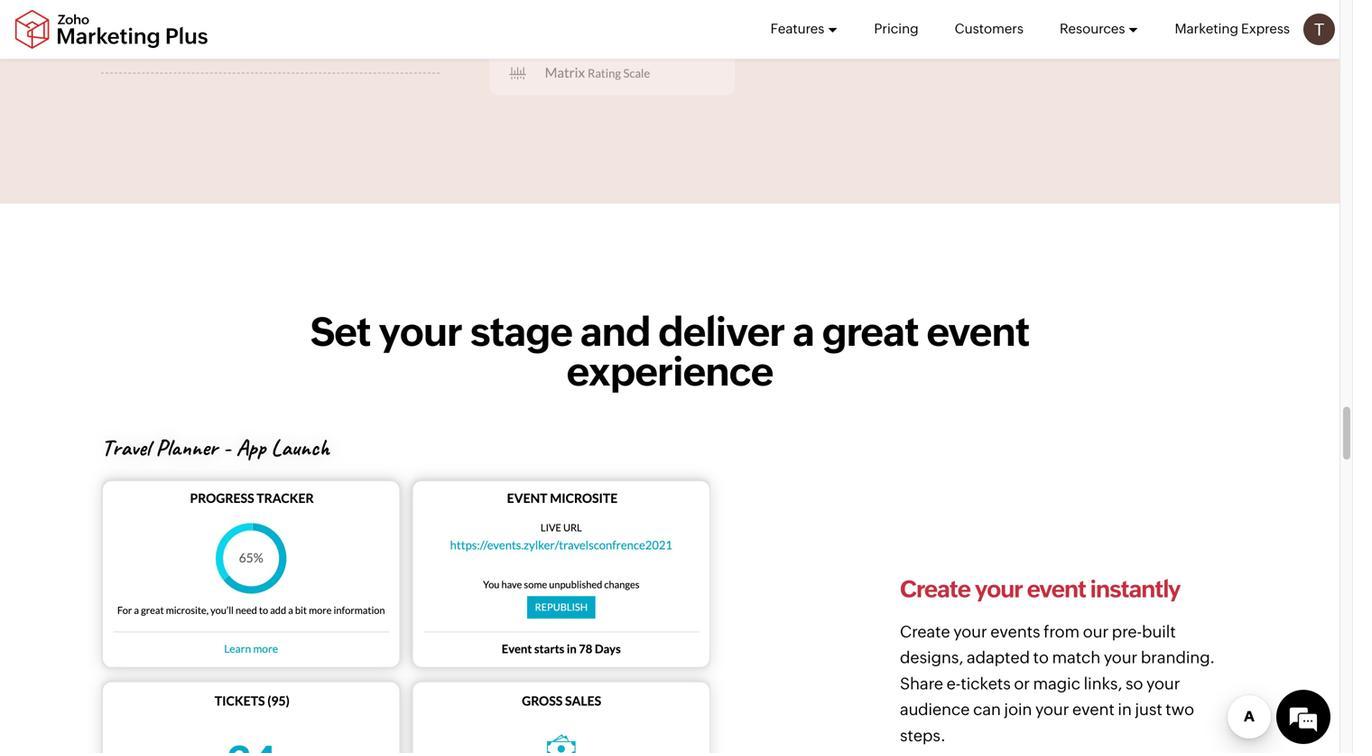 Task type: locate. For each thing, give the bounding box(es) containing it.
adapted
[[967, 648, 1030, 667]]

your down pre-
[[1104, 648, 1138, 667]]

create inside create your events from our pre-built designs, adapted to match your branding. share e-tickets or magic links, so your audience can join your event in just two steps.
[[900, 622, 950, 641]]

create your events from our pre-built designs, adapted to match your branding. share e-tickets or magic links, so your audience can join your event in just two steps.
[[900, 622, 1216, 745]]

2 create from the top
[[900, 622, 950, 641]]

your
[[379, 309, 462, 354], [975, 575, 1023, 602], [954, 622, 987, 641], [1104, 648, 1138, 667], [1147, 674, 1181, 693], [1036, 700, 1069, 719]]

1 create from the top
[[900, 575, 971, 602]]

branding.
[[1141, 648, 1216, 667]]

0 vertical spatial event
[[927, 309, 1030, 354]]

event inside create your events from our pre-built designs, adapted to match your branding. share e-tickets or magic links, so your audience can join your event in just two steps.
[[1073, 700, 1115, 719]]

great
[[822, 309, 919, 354]]

1 vertical spatial create
[[900, 622, 950, 641]]

just
[[1135, 700, 1163, 719]]

from
[[1044, 622, 1080, 641]]

match
[[1052, 648, 1101, 667]]

our
[[1083, 622, 1109, 641]]

event
[[927, 309, 1030, 354], [1027, 575, 1086, 602], [1073, 700, 1115, 719]]

customers link
[[955, 0, 1024, 58]]

0 vertical spatial create
[[900, 575, 971, 602]]

audience
[[900, 700, 970, 719]]

create
[[900, 575, 971, 602], [900, 622, 950, 641]]

2 vertical spatial event
[[1073, 700, 1115, 719]]

so
[[1126, 674, 1143, 693]]

instantly
[[1090, 575, 1181, 602]]

terry turtle image
[[1304, 14, 1335, 45]]

pricing
[[874, 21, 919, 37]]

links,
[[1084, 674, 1123, 693]]

your up 'adapted'
[[954, 622, 987, 641]]

share
[[900, 674, 944, 693]]

your down magic
[[1036, 700, 1069, 719]]

create your event instantly
[[900, 575, 1181, 602]]

marketing
[[1175, 21, 1239, 37]]

two
[[1166, 700, 1195, 719]]

your right set
[[379, 309, 462, 354]]

features link
[[771, 0, 838, 58]]



Task type: describe. For each thing, give the bounding box(es) containing it.
deliver
[[658, 309, 785, 354]]

create for create your events from our pre-built designs, adapted to match your branding. share e-tickets or magic links, so your audience can join your event in just two steps.
[[900, 622, 950, 641]]

built
[[1142, 622, 1176, 641]]

steps.
[[900, 726, 946, 745]]

marketing express
[[1175, 21, 1290, 37]]

designs,
[[900, 648, 964, 667]]

e-
[[947, 674, 961, 693]]

magic
[[1034, 674, 1081, 693]]

customers
[[955, 21, 1024, 37]]

resources
[[1060, 21, 1125, 37]]

set your stage and deliver a great event experience
[[310, 309, 1030, 394]]

express
[[1242, 21, 1290, 37]]

can
[[973, 700, 1001, 719]]

events
[[991, 622, 1041, 641]]

create for create your event instantly
[[900, 575, 971, 602]]

in
[[1118, 700, 1132, 719]]

or
[[1014, 674, 1030, 693]]

1 vertical spatial event
[[1027, 575, 1086, 602]]

marketing express link
[[1175, 0, 1290, 58]]

a
[[793, 309, 814, 354]]

your right so
[[1147, 674, 1181, 693]]

pre-
[[1112, 622, 1142, 641]]

event inside set your stage and deliver a great event experience
[[927, 309, 1030, 354]]

resources link
[[1060, 0, 1139, 58]]

and
[[580, 309, 651, 354]]

your up the events
[[975, 575, 1023, 602]]

stage
[[470, 309, 573, 354]]

join
[[1005, 700, 1032, 719]]

tickets
[[961, 674, 1011, 693]]

experience
[[567, 348, 773, 394]]

set
[[310, 309, 371, 354]]

to
[[1034, 648, 1049, 667]]

zoho marketingplus logo image
[[14, 9, 210, 49]]

features
[[771, 21, 825, 37]]

your inside set your stage and deliver a great event experience
[[379, 309, 462, 354]]

pricing link
[[874, 0, 919, 58]]



Task type: vqa. For each thing, say whether or not it's contained in the screenshot.
tickets on the right of the page
yes



